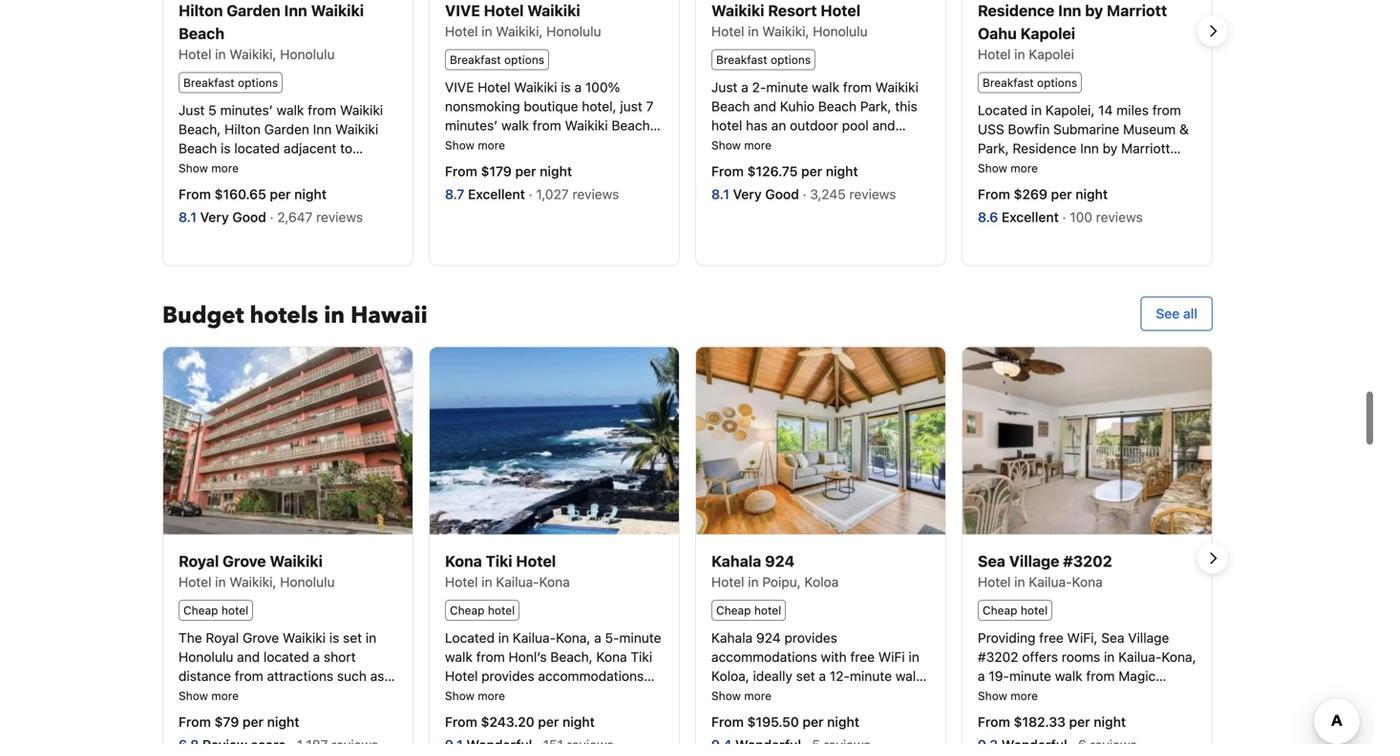 Task type: describe. For each thing, give the bounding box(es) containing it.
in inside waikiki resort hotel hotel in waikiki, honolulu
[[748, 24, 759, 39]]

in inside the residence inn by marriott oahu kapolei hotel in kapolei
[[1015, 47, 1026, 62]]

from 100 reviews element
[[1063, 209, 1147, 225]]

reviews inside from $126.75 per night 8.1 very good 3,245 reviews
[[850, 186, 897, 202]]

or inside just a 2-minute walk from waikiki beach and kuhio beach park, this hotel has an outdoor pool and terrace. each room and suite includes a private balcony with ocean, mountain or city views.
[[818, 175, 830, 191]]

paoa
[[348, 706, 378, 722]]

and up "suite"
[[873, 118, 896, 133]]

19-
[[989, 668, 1010, 684]]

bikes,
[[1036, 179, 1072, 194]]

0.7
[[880, 687, 899, 703]]

per for $79
[[243, 714, 264, 730]]

city inside just a 2-minute walk from waikiki beach and kuhio beach park, this hotel has an outdoor pool and terrace. each room and suite includes a private balcony with ocean, mountain or city views.
[[834, 175, 856, 191]]

beach. inside kahala 924 provides accommodations with free wifi in koloa, ideally set a 12-minute walk from shipwreck beach and 0.7 miles from poipu beach.
[[818, 706, 861, 722]]

kahanamoku
[[179, 725, 258, 741]]

14
[[1099, 102, 1114, 118]]

hotel inside located in kailua-kona, a 5-minute walk from honl's beach, kona tiki hotel provides accommodations with an outdoor swimming pool, free private parking, a garden and barbecue facilities.
[[445, 668, 478, 684]]

just 5 minutes' walk from waikiki beach, hilton garden inn waikiki beach is located adjacent to shopping and dining areas. an outdoor swimming pool is featured onsite.
[[179, 102, 392, 214]]

$243.20
[[481, 714, 535, 730]]

night for from $243.20 per night
[[563, 714, 595, 730]]

night for from $126.75 per night 8.1 very good 3,245 reviews
[[826, 163, 859, 179]]

minutes' inside just 5 minutes' walk from waikiki beach, hilton garden inn waikiki beach is located adjacent to shopping and dining areas. an outdoor swimming pool is featured onsite.
[[220, 102, 273, 118]]

by inside the residence inn by marriott oahu kapolei hotel in kapolei
[[1086, 2, 1104, 20]]

5-
[[605, 630, 620, 646]]

hotel inside the vive hotel waikiki is a 100% nonsmoking boutique hotel, just 7 minutes' walk from waikiki beach, offers free wifi and modern guest rooms with mountain, city or ocean views. diamond head is 2 mi away.
[[478, 79, 511, 95]]

honolulu inside hilton garden inn waikiki beach hotel in waikiki, honolulu
[[280, 47, 335, 62]]

swimming inside just 5 minutes' walk from waikiki beach, hilton garden inn waikiki beach is located adjacent to shopping and dining areas. an outdoor swimming pool is featured onsite.
[[231, 179, 293, 194]]

3,245
[[811, 186, 846, 202]]

just for beach
[[179, 102, 205, 118]]

scored 8.1 element for beach
[[179, 209, 200, 225]]

park, for waikiki resort hotel
[[861, 98, 892, 114]]

and inside kahala 924 provides accommodations with free wifi in koloa, ideally set a 12-minute walk from shipwreck beach and 0.7 miles from poipu beach.
[[854, 687, 877, 703]]

the royal grove waikiki is set in honolulu and located a short distance from attractions such as waikiki beach, international market place, and the famed duke paoa kahanamoku statue.
[[179, 630, 395, 741]]

inn inside the residence inn by marriott oahu kapolei hotel in kapolei
[[1059, 2, 1082, 20]]

from for from $195.50 per night
[[712, 714, 744, 730]]

waikiki inside hilton garden inn waikiki beach hotel in waikiki, honolulu
[[311, 2, 364, 20]]

minute inside providing free wifi, sea village #3202 offers rooms in kailua-kona, a 19-minute walk from magic sands beach and 1.8 miles from kamakahonu beach.
[[1010, 668, 1052, 684]]

more for residence
[[1011, 162, 1039, 175]]

from 1,027 reviews element
[[529, 186, 623, 202]]

$160.65
[[215, 186, 266, 202]]

outdoor inside just a 2-minute walk from waikiki beach and kuhio beach park, this hotel has an outdoor pool and terrace. each room and suite includes a private balcony with ocean, mountain or city views.
[[790, 118, 839, 133]]

resort
[[768, 2, 818, 20]]

from $179 per night 8.7 excellent 1,027 reviews
[[445, 163, 623, 202]]

see
[[1157, 306, 1180, 322]]

just a 2-minute walk from waikiki beach and kuhio beach park, this hotel has an outdoor pool and terrace. each room and suite includes a private balcony with ocean, mountain or city views.
[[712, 79, 919, 191]]

&
[[1180, 121, 1189, 137]]

all
[[1184, 306, 1198, 322]]

a inside kahala 924 provides accommodations with free wifi in koloa, ideally set a 12-minute walk from shipwreck beach and 0.7 miles from poipu beach.
[[819, 668, 827, 684]]

adjacent
[[284, 141, 337, 156]]

waikiki, for resort
[[763, 24, 810, 39]]

with inside the vive hotel waikiki is a 100% nonsmoking boutique hotel, just 7 minutes' walk from waikiki beach, offers free wifi and modern guest rooms with mountain, city or ocean views. diamond head is 2 mi away.
[[488, 156, 513, 172]]

miles inside located in kapolei, 14 miles from uss bowfin submarine museum & park, residence inn by marriott oahu kapolei has accommodations with free bikes, private parking, a restaurant and a bar.
[[1117, 102, 1149, 118]]

waikiki resort hotel hotel in waikiki, honolulu
[[712, 2, 868, 39]]

show more button for royal grove waikiki
[[179, 687, 239, 703]]

budget hotels in hawaii
[[162, 300, 428, 332]]

garden inside just 5 minutes' walk from waikiki beach, hilton garden inn waikiki beach is located adjacent to shopping and dining areas. an outdoor swimming pool is featured onsite.
[[264, 121, 309, 137]]

a left bar.
[[1072, 198, 1079, 214]]

rated excellent element for waikiki,
[[468, 186, 529, 202]]

waikiki inside just a 2-minute walk from waikiki beach and kuhio beach park, this hotel has an outdoor pool and terrace. each room and suite includes a private balcony with ocean, mountain or city views.
[[876, 79, 919, 95]]

uss
[[978, 121, 1005, 137]]

breakfast options for waikiki
[[717, 53, 811, 66]]

12-
[[830, 668, 850, 684]]

magic
[[1119, 668, 1156, 684]]

next image
[[1202, 547, 1225, 570]]

short
[[324, 649, 356, 665]]

in inside royal grove waikiki hotel in waikiki, honolulu
[[215, 574, 226, 590]]

and inside located in kailua-kona, a 5-minute walk from honl's beach, kona tiki hotel provides accommodations with an outdoor swimming pool, free private parking, a garden and barbecue facilities.
[[631, 706, 654, 722]]

in inside located in kailua-kona, a 5-minute walk from honl's beach, kona tiki hotel provides accommodations with an outdoor swimming pool, free private parking, a garden and barbecue facilities.
[[499, 630, 509, 646]]

free inside the vive hotel waikiki is a 100% nonsmoking boutique hotel, just 7 minutes' walk from waikiki beach, offers free wifi and modern guest rooms with mountain, city or ocean views. diamond head is 2 mi away.
[[485, 137, 509, 152]]

museum
[[1124, 121, 1177, 137]]

place,
[[179, 706, 216, 722]]

park, for residence inn by marriott oahu kapolei
[[978, 141, 1010, 156]]

as
[[370, 668, 385, 684]]

accommodations inside located in kapolei, 14 miles from uss bowfin submarine museum & park, residence inn by marriott oahu kapolei has accommodations with free bikes, private parking, a restaurant and a bar.
[[1089, 160, 1195, 175]]

more for vive
[[478, 139, 505, 152]]

the
[[179, 630, 202, 646]]

views. inside just a 2-minute walk from waikiki beach and kuhio beach park, this hotel has an outdoor pool and terrace. each room and suite includes a private balcony with ocean, mountain or city views.
[[860, 175, 899, 191]]

has inside located in kapolei, 14 miles from uss bowfin submarine museum & park, residence inn by marriott oahu kapolei has accommodations with free bikes, private parking, a restaurant and a bar.
[[1064, 160, 1086, 175]]

more for sea
[[1011, 689, 1039, 703]]

per for $126.75
[[802, 163, 823, 179]]

show for hilton garden inn waikiki beach
[[179, 162, 208, 175]]

set inside the royal grove waikiki is set in honolulu and located a short distance from attractions such as waikiki beach, international market place, and the famed duke paoa kahanamoku statue.
[[343, 630, 362, 646]]

an inside just a 2-minute walk from waikiki beach and kuhio beach park, this hotel has an outdoor pool and terrace. each room and suite includes a private balcony with ocean, mountain or city views.
[[772, 118, 787, 133]]

show more for royal grove waikiki
[[179, 689, 239, 703]]

show more button for kahala 924
[[712, 687, 772, 703]]

oahu inside the residence inn by marriott oahu kapolei hotel in kapolei
[[978, 25, 1017, 43]]

minute inside located in kailua-kona, a 5-minute walk from honl's beach, kona tiki hotel provides accommodations with an outdoor swimming pool, free private parking, a garden and barbecue facilities.
[[620, 630, 662, 646]]

ocean,
[[712, 175, 753, 191]]

from $160.65 per night 8.1 very good 2,647 reviews
[[179, 186, 367, 225]]

and down 2-
[[754, 98, 777, 114]]

show for waikiki resort hotel
[[712, 139, 741, 152]]

1,027
[[536, 186, 569, 202]]

this
[[896, 98, 918, 114]]

100%
[[586, 79, 620, 95]]

breakfast for vive hotel waikiki
[[450, 53, 501, 66]]

includes
[[712, 156, 763, 172]]

walk inside located in kailua-kona, a 5-minute walk from honl's beach, kona tiki hotel provides accommodations with an outdoor swimming pool, free private parking, a garden and barbecue facilities.
[[445, 649, 473, 665]]

ideally
[[753, 668, 793, 684]]

a down the each
[[767, 156, 774, 172]]

providing
[[978, 630, 1036, 646]]

from for from $79 per night
[[179, 714, 211, 730]]

garden
[[584, 706, 627, 722]]

$79
[[215, 714, 239, 730]]

kailua- inside providing free wifi, sea village #3202 offers rooms in kailua-kona, a 19-minute walk from magic sands beach and 1.8 miles from kamakahonu beach.
[[1119, 649, 1162, 665]]

8.1 for beach
[[179, 209, 197, 225]]

$195.50
[[748, 714, 800, 730]]

distance
[[179, 668, 231, 684]]

hotel inside royal grove waikiki hotel in waikiki, honolulu
[[179, 574, 212, 590]]

garden inside hilton garden inn waikiki beach hotel in waikiki, honolulu
[[227, 2, 281, 20]]

modern
[[570, 137, 617, 152]]

rated wonderful element for 924
[[736, 737, 805, 744]]

breakfast for waikiki resort hotel
[[717, 53, 768, 66]]

100
[[1070, 209, 1093, 225]]

famed
[[270, 706, 309, 722]]

from inside just a 2-minute walk from waikiki beach and kuhio beach park, this hotel has an outdoor pool and terrace. each room and suite includes a private balcony with ocean, mountain or city views.
[[844, 79, 872, 95]]

2-
[[753, 79, 767, 95]]

7
[[646, 98, 654, 114]]

breakfast options for hilton
[[183, 76, 278, 89]]

from down "shipwreck"
[[748, 706, 776, 722]]

tiki inside located in kailua-kona, a 5-minute walk from honl's beach, kona tiki hotel provides accommodations with an outdoor swimming pool, free private parking, a garden and barbecue facilities.
[[631, 649, 653, 665]]

hotels
[[250, 300, 318, 332]]

located for oahu
[[978, 102, 1028, 118]]

located inside the royal grove waikiki is set in honolulu and located a short distance from attractions such as waikiki beach, international market place, and the famed duke paoa kahanamoku statue.
[[264, 649, 309, 665]]

1.8
[[1089, 687, 1106, 703]]

kahala for kahala 924 hotel in poipu, koloa
[[712, 552, 762, 570]]

nonsmoking
[[445, 98, 520, 114]]

in inside kona tiki hotel hotel in kailua-kona
[[482, 574, 493, 590]]

night for from $179 per night 8.7 excellent 1,027 reviews
[[540, 163, 572, 179]]

in inside sea village #3202 hotel in kailua-kona
[[1015, 574, 1026, 590]]

diamond
[[487, 175, 542, 191]]

walk inside the vive hotel waikiki is a 100% nonsmoking boutique hotel, just 7 minutes' walk from waikiki beach, offers free wifi and modern guest rooms with mountain, city or ocean views. diamond head is 2 mi away.
[[502, 118, 529, 133]]

parking, inside located in kailua-kona, a 5-minute walk from honl's beach, kona tiki hotel provides accommodations with an outdoor swimming pool, free private parking, a garden and barbecue facilities.
[[519, 706, 569, 722]]

good for beach
[[232, 209, 266, 225]]

in inside vive hotel waikiki hotel in waikiki, honolulu
[[482, 24, 493, 39]]

attractions
[[267, 668, 334, 684]]

is up "shopping"
[[221, 141, 231, 156]]

shopping
[[179, 160, 236, 175]]

hilton inside just 5 minutes' walk from waikiki beach, hilton garden inn waikiki beach is located adjacent to shopping and dining areas. an outdoor swimming pool is featured onsite.
[[225, 121, 261, 137]]

from inside just 5 minutes' walk from waikiki beach, hilton garden inn waikiki beach is located adjacent to shopping and dining areas. an outdoor swimming pool is featured onsite.
[[308, 102, 337, 118]]

more for kahala
[[745, 689, 772, 703]]

$179
[[481, 163, 512, 179]]

guest
[[621, 137, 656, 152]]

submarine
[[1054, 121, 1120, 137]]

located inside just 5 minutes' walk from waikiki beach, hilton garden inn waikiki beach is located adjacent to shopping and dining areas. an outdoor swimming pool is featured onsite.
[[234, 141, 280, 156]]

and up 'kahanamoku'
[[220, 706, 243, 722]]

kona inside located in kailua-kona, a 5-minute walk from honl's beach, kona tiki hotel provides accommodations with an outdoor swimming pool, free private parking, a garden and barbecue facilities.
[[597, 649, 627, 665]]

and inside just 5 minutes' walk from waikiki beach, hilton garden inn waikiki beach is located adjacent to shopping and dining areas. an outdoor swimming pool is featured onsite.
[[240, 160, 262, 175]]

show more for waikiki resort hotel
[[712, 139, 772, 152]]

inn inside located in kapolei, 14 miles from uss bowfin submarine museum & park, residence inn by marriott oahu kapolei has accommodations with free bikes, private parking, a restaurant and a bar.
[[1081, 141, 1100, 156]]

rooms inside the vive hotel waikiki is a 100% nonsmoking boutique hotel, just 7 minutes' walk from waikiki beach, offers free wifi and modern guest rooms with mountain, city or ocean views. diamond head is 2 mi away.
[[445, 156, 484, 172]]

mountain
[[757, 175, 814, 191]]

koloa,
[[712, 668, 750, 684]]

grove inside royal grove waikiki hotel in waikiki, honolulu
[[223, 552, 266, 570]]

show for sea village #3202
[[978, 689, 1008, 703]]

options for garden
[[238, 76, 278, 89]]

rated pleasant element
[[203, 737, 290, 744]]

$269
[[1014, 186, 1048, 202]]

beach. inside providing free wifi, sea village #3202 offers rooms in kailua-kona, a 19-minute walk from magic sands beach and 1.8 miles from kamakahonu beach.
[[1062, 706, 1104, 722]]

hotel inside sea village #3202 hotel in kailua-kona
[[978, 574, 1011, 590]]

from inside located in kailua-kona, a 5-minute walk from honl's beach, kona tiki hotel provides accommodations with an outdoor swimming pool, free private parking, a garden and barbecue facilities.
[[477, 649, 505, 665]]

2
[[596, 175, 604, 191]]

show for kona tiki hotel
[[445, 689, 475, 703]]

ocean
[[624, 156, 662, 172]]

marriott inside located in kapolei, 14 miles from uss bowfin submarine museum & park, residence inn by marriott oahu kapolei has accommodations with free bikes, private parking, a restaurant and a bar.
[[1122, 141, 1171, 156]]

residence inside the residence inn by marriott oahu kapolei hotel in kapolei
[[978, 2, 1055, 20]]

night for from $195.50 per night
[[828, 714, 860, 730]]

reviews inside from $160.65 per night 8.1 very good 2,647 reviews
[[316, 209, 363, 225]]

wifi inside the vive hotel waikiki is a 100% nonsmoking boutique hotel, just 7 minutes' walk from waikiki beach, offers free wifi and modern guest rooms with mountain, city or ocean views. diamond head is 2 mi away.
[[513, 137, 540, 152]]

just for in
[[712, 79, 738, 95]]

hotel for royal grove waikiki
[[222, 604, 249, 617]]

kuhio
[[781, 98, 815, 114]]

royal grove waikiki, hotel in honolulu image
[[163, 347, 413, 535]]

night for from $79 per night
[[267, 714, 300, 730]]

koloa
[[805, 574, 839, 590]]

dining
[[266, 160, 304, 175]]

in inside providing free wifi, sea village #3202 offers rooms in kailua-kona, a 19-minute walk from magic sands beach and 1.8 miles from kamakahonu beach.
[[1105, 649, 1115, 665]]

residence inn by marriott oahu kapolei hotel in kapolei
[[978, 2, 1168, 62]]

beach, inside just 5 minutes' walk from waikiki beach, hilton garden inn waikiki beach is located adjacent to shopping and dining areas. an outdoor swimming pool is featured onsite.
[[179, 121, 221, 137]]

8.6
[[978, 209, 999, 225]]

parking, inside located in kapolei, 14 miles from uss bowfin submarine museum & park, residence inn by marriott oahu kapolei has accommodations with free bikes, private parking, a restaurant and a bar.
[[1122, 179, 1172, 194]]

oahu inside located in kapolei, 14 miles from uss bowfin submarine museum & park, residence inn by marriott oahu kapolei has accommodations with free bikes, private parking, a restaurant and a bar.
[[978, 160, 1011, 175]]

and up the balcony
[[833, 137, 856, 152]]

or inside the vive hotel waikiki is a 100% nonsmoking boutique hotel, just 7 minutes' walk from waikiki beach, offers free wifi and modern guest rooms with mountain, city or ocean views. diamond head is 2 mi away.
[[608, 156, 620, 172]]

room
[[797, 137, 829, 152]]

show more for sea village #3202
[[978, 689, 1039, 703]]

budget
[[162, 300, 244, 332]]

breakfast for hilton garden inn waikiki beach
[[183, 76, 235, 89]]

show more for residence inn by marriott oahu kapolei
[[978, 162, 1039, 175]]

in inside the royal grove waikiki is set in honolulu and located a short distance from attractions such as waikiki beach, international market place, and the famed duke paoa kahanamoku statue.
[[366, 630, 377, 646]]

and up the
[[237, 649, 260, 665]]

free inside kahala 924 provides accommodations with free wifi in koloa, ideally set a 12-minute walk from shipwreck beach and 0.7 miles from poipu beach.
[[851, 649, 875, 665]]

from 6 reviews element
[[1071, 737, 1141, 744]]

see all
[[1157, 306, 1198, 322]]

from down koloa,
[[712, 687, 741, 703]]

night for from $269 per night 8.6 excellent 100 reviews
[[1076, 186, 1109, 202]]

show for residence inn by marriott oahu kapolei
[[978, 162, 1008, 175]]

a up from 151 reviews element
[[573, 706, 580, 722]]

each
[[764, 137, 794, 152]]

free inside located in kailua-kona, a 5-minute walk from honl's beach, kona tiki hotel provides accommodations with an outdoor swimming pool, free private parking, a garden and barbecue facilities.
[[445, 706, 470, 722]]

rated very good element for beach
[[200, 209, 270, 225]]

honl's
[[509, 649, 547, 665]]

with inside located in kapolei, 14 miles from uss bowfin submarine museum & park, residence inn by marriott oahu kapolei has accommodations with free bikes, private parking, a restaurant and a bar.
[[978, 179, 1004, 194]]

in inside the 'kahala 924 hotel in poipu, koloa'
[[748, 574, 759, 590]]

duke
[[312, 706, 344, 722]]

from down magic
[[1146, 687, 1175, 703]]

mi
[[607, 175, 622, 191]]

from up 1.8
[[1087, 668, 1116, 684]]

with inside kahala 924 provides accommodations with free wifi in koloa, ideally set a 12-minute walk from shipwreck beach and 0.7 miles from poipu beach.
[[821, 649, 847, 665]]

kapolei inside located in kapolei, 14 miles from uss bowfin submarine museum & park, residence inn by marriott oahu kapolei has accommodations with free bikes, private parking, a restaurant and a bar.
[[1015, 160, 1060, 175]]

balcony
[[824, 156, 872, 172]]

in inside kahala 924 provides accommodations with free wifi in koloa, ideally set a 12-minute walk from shipwreck beach and 0.7 miles from poipu beach.
[[909, 649, 920, 665]]

just
[[620, 98, 643, 114]]

kahala 924 hotel in poipu, koloa
[[712, 552, 839, 590]]

show more for vive hotel waikiki
[[445, 139, 505, 152]]

an inside located in kailua-kona, a 5-minute walk from honl's beach, kona tiki hotel provides accommodations with an outdoor swimming pool, free private parking, a garden and barbecue facilities.
[[475, 687, 490, 703]]

cheap for royal
[[183, 604, 218, 617]]

a down &
[[1175, 179, 1183, 194]]

#3202 inside providing free wifi, sea village #3202 offers rooms in kailua-kona, a 19-minute walk from magic sands beach and 1.8 miles from kamakahonu beach.
[[978, 649, 1019, 665]]

walk inside kahala 924 provides accommodations with free wifi in koloa, ideally set a 12-minute walk from shipwreck beach and 0.7 miles from poipu beach.
[[896, 668, 924, 684]]

breakfast for residence inn by marriott oahu kapolei
[[983, 76, 1034, 89]]

options for inn
[[1038, 76, 1078, 89]]

boutique
[[524, 98, 579, 114]]

sea inside sea village #3202 hotel in kailua-kona
[[978, 552, 1006, 570]]

sea village #3202 hotel in kailua-kona
[[978, 552, 1113, 590]]

waikiki inside royal grove waikiki hotel in waikiki, honolulu
[[270, 552, 323, 570]]

vive for vive hotel waikiki is a 100% nonsmoking boutique hotel, just 7 minutes' walk from waikiki beach, offers free wifi and modern guest rooms with mountain, city or ocean views. diamond head is 2 mi away.
[[445, 79, 474, 95]]

offers inside providing free wifi, sea village #3202 offers rooms in kailua-kona, a 19-minute walk from magic sands beach and 1.8 miles from kamakahonu beach.
[[1023, 649, 1059, 665]]



Task type: locate. For each thing, give the bounding box(es) containing it.
provides inside located in kailua-kona, a 5-minute walk from honl's beach, kona tiki hotel provides accommodations with an outdoor swimming pool, free private parking, a garden and barbecue facilities.
[[482, 668, 535, 684]]

show down uss
[[978, 162, 1008, 175]]

beach
[[179, 25, 225, 43], [712, 98, 750, 114], [819, 98, 857, 114], [179, 141, 217, 156], [812, 687, 850, 703], [1020, 687, 1059, 703]]

head
[[546, 175, 579, 191]]

waikiki, inside waikiki resort hotel hotel in waikiki, honolulu
[[763, 24, 810, 39]]

breakfast options for vive
[[450, 53, 545, 66]]

2 rated wonderful element from the left
[[736, 737, 805, 744]]

with
[[488, 156, 513, 172], [876, 156, 901, 172], [978, 179, 1004, 194], [821, 649, 847, 665], [445, 687, 471, 703]]

and inside providing free wifi, sea village #3202 offers rooms in kailua-kona, a 19-minute walk from magic sands beach and 1.8 miles from kamakahonu beach.
[[1062, 687, 1085, 703]]

pool down areas.
[[296, 179, 323, 194]]

8.1 down "shopping"
[[179, 209, 197, 225]]

0 vertical spatial 8.1
[[712, 186, 730, 202]]

market
[[352, 687, 395, 703]]

minute up sands
[[1010, 668, 1052, 684]]

from $79 per night
[[179, 714, 300, 730]]

honolulu for royal grove waikiki
[[280, 574, 335, 590]]

from inside the royal grove waikiki is set in honolulu and located a short distance from attractions such as waikiki beach, international market place, and the famed duke paoa kahanamoku statue.
[[235, 668, 263, 684]]

from up "suite"
[[844, 79, 872, 95]]

scored 8.1 element for in
[[712, 186, 733, 202]]

from for from $179 per night 8.7 excellent 1,027 reviews
[[445, 163, 478, 179]]

1 vertical spatial parking,
[[519, 706, 569, 722]]

1 horizontal spatial an
[[772, 118, 787, 133]]

0 vertical spatial by
[[1086, 2, 1104, 20]]

walk up kuhio
[[812, 79, 840, 95]]

minute up kuhio
[[767, 79, 809, 95]]

views.
[[445, 175, 484, 191], [860, 175, 899, 191]]

pool inside just 5 minutes' walk from waikiki beach, hilton garden inn waikiki beach is located adjacent to shopping and dining areas. an outdoor swimming pool is featured onsite.
[[296, 179, 323, 194]]

1 horizontal spatial 8.1
[[712, 186, 730, 202]]

1 vive from the top
[[445, 2, 481, 20]]

1 vertical spatial private
[[1076, 179, 1118, 194]]

924 inside the 'kahala 924 hotel in poipu, koloa'
[[765, 552, 795, 570]]

honolulu inside the royal grove waikiki is set in honolulu and located a short distance from attractions such as waikiki beach, international market place, and the famed duke paoa kahanamoku statue.
[[179, 649, 233, 665]]

show more button for sea village #3202
[[978, 687, 1039, 703]]

from for from $160.65 per night 8.1 very good 2,647 reviews
[[179, 186, 211, 202]]

grove
[[223, 552, 266, 570], [243, 630, 279, 646]]

onsite.
[[179, 198, 220, 214]]

beach, up the
[[225, 687, 268, 703]]

very for in
[[733, 186, 762, 202]]

beach, right honl's
[[551, 649, 593, 665]]

show more button for hilton garden inn waikiki beach
[[179, 160, 239, 175]]

1 vertical spatial an
[[475, 687, 490, 703]]

scored 8.7 element
[[445, 186, 468, 202]]

1 vertical spatial royal
[[206, 630, 239, 646]]

from inside from $126.75 per night 8.1 very good 3,245 reviews
[[712, 163, 744, 179]]

$126.75
[[748, 163, 798, 179]]

2 cheap from the left
[[450, 604, 485, 617]]

1 vertical spatial or
[[818, 175, 830, 191]]

cheap for sea
[[983, 604, 1018, 617]]

more for waikiki
[[745, 139, 772, 152]]

0 horizontal spatial #3202
[[978, 649, 1019, 665]]

budget hotels in hawaii region
[[147, 346, 1229, 744]]

1 horizontal spatial swimming
[[545, 687, 607, 703]]

kailua- inside sea village #3202 hotel in kailua-kona
[[1029, 574, 1073, 590]]

and up mountain,
[[543, 137, 566, 152]]

show
[[445, 139, 475, 152], [712, 139, 741, 152], [179, 162, 208, 175], [978, 162, 1008, 175], [179, 689, 208, 703], [445, 689, 475, 703], [712, 689, 741, 703], [978, 689, 1008, 703]]

rated very good element for in
[[733, 186, 803, 202]]

0 horizontal spatial accommodations
[[538, 668, 644, 684]]

rated wonderful element
[[467, 737, 536, 744], [736, 737, 805, 744], [1002, 737, 1071, 744]]

city
[[582, 156, 604, 172], [834, 175, 856, 191]]

residence
[[978, 2, 1055, 20], [1013, 141, 1077, 156]]

more
[[478, 139, 505, 152], [745, 139, 772, 152], [211, 162, 239, 175], [1011, 162, 1039, 175], [211, 689, 239, 703], [478, 689, 505, 703], [745, 689, 772, 703], [1011, 689, 1039, 703]]

rated wonderful element down $243.20
[[467, 737, 536, 744]]

oahu
[[978, 25, 1017, 43], [978, 160, 1011, 175]]

show more button for waikiki resort hotel
[[712, 137, 772, 152]]

1 horizontal spatial kona,
[[1162, 649, 1197, 665]]

show more up $269
[[978, 162, 1039, 175]]

1 rated wonderful element from the left
[[467, 737, 536, 744]]

minute inside just a 2-minute walk from waikiki beach and kuhio beach park, this hotel has an outdoor pool and terrace. each room and suite includes a private balcony with ocean, mountain or city views.
[[767, 79, 809, 95]]

#3202 inside sea village #3202 hotel in kailua-kona
[[1064, 552, 1113, 570]]

1 vertical spatial tiki
[[631, 649, 653, 665]]

0 horizontal spatial provides
[[482, 668, 535, 684]]

walk inside providing free wifi, sea village #3202 offers rooms in kailua-kona, a 19-minute walk from magic sands beach and 1.8 miles from kamakahonu beach.
[[1056, 668, 1083, 684]]

pool inside just a 2-minute walk from waikiki beach and kuhio beach park, this hotel has an outdoor pool and terrace. each room and suite includes a private balcony with ocean, mountain or city views.
[[842, 118, 869, 133]]

show up onsite.
[[179, 162, 208, 175]]

0 vertical spatial kona,
[[556, 630, 591, 646]]

parking, up "from 100 reviews" element
[[1122, 179, 1172, 194]]

show up place,
[[179, 689, 208, 703]]

in inside located in kapolei, 14 miles from uss bowfin submarine museum & park, residence inn by marriott oahu kapolei has accommodations with free bikes, private parking, a restaurant and a bar.
[[1032, 102, 1043, 118]]

1 horizontal spatial tiki
[[631, 649, 653, 665]]

rooms up scored 8.7 element
[[445, 156, 484, 172]]

1 vertical spatial park,
[[978, 141, 1010, 156]]

kona, inside providing free wifi, sea village #3202 offers rooms in kailua-kona, a 19-minute walk from magic sands beach and 1.8 miles from kamakahonu beach.
[[1162, 649, 1197, 665]]

park, down uss
[[978, 141, 1010, 156]]

0 vertical spatial marriott
[[1107, 2, 1168, 20]]

night up from 151 reviews element
[[563, 714, 595, 730]]

cheap
[[183, 604, 218, 617], [450, 604, 485, 617], [717, 604, 751, 617], [983, 604, 1018, 617]]

bar.
[[1083, 198, 1106, 214]]

cheap hotel for kona
[[450, 604, 515, 617]]

set up short
[[343, 630, 362, 646]]

0 horizontal spatial rated excellent element
[[468, 186, 529, 202]]

miles down koloa,
[[712, 706, 744, 722]]

private
[[778, 156, 820, 172], [1076, 179, 1118, 194], [473, 706, 516, 722]]

royal
[[179, 552, 219, 570], [206, 630, 239, 646]]

sands
[[978, 687, 1017, 703]]

such
[[337, 668, 367, 684]]

hotel inside the 'kahala 924 hotel in poipu, koloa'
[[712, 574, 745, 590]]

suite
[[859, 137, 889, 152]]

set right ideally
[[797, 668, 816, 684]]

0 vertical spatial parking,
[[1122, 179, 1172, 194]]

waikiki,
[[496, 24, 543, 39], [763, 24, 810, 39], [230, 47, 277, 62], [230, 574, 277, 590]]

honolulu for vive hotel waikiki
[[547, 24, 602, 39]]

hilton garden inn waikiki beach hotel in waikiki, honolulu
[[179, 2, 364, 62]]

rated excellent element
[[468, 186, 529, 202], [1002, 209, 1063, 225]]

outdoor
[[790, 118, 839, 133], [179, 179, 227, 194], [493, 687, 542, 703]]

from for from $126.75 per night 8.1 very good 3,245 reviews
[[712, 163, 744, 179]]

the
[[246, 706, 266, 722]]

show more for kona tiki hotel
[[445, 689, 505, 703]]

1 horizontal spatial village
[[1129, 630, 1170, 646]]

per inside from $126.75 per night 8.1 very good 3,245 reviews
[[802, 163, 823, 179]]

excellent inside from $269 per night 8.6 excellent 100 reviews
[[1002, 209, 1060, 225]]

1 horizontal spatial or
[[818, 175, 830, 191]]

tiki inside kona tiki hotel hotel in kailua-kona
[[486, 552, 513, 570]]

1 vertical spatial very
[[200, 209, 229, 225]]

free up restaurant
[[1008, 179, 1032, 194]]

from $126.75 per night 8.1 very good 3,245 reviews
[[712, 163, 900, 202]]

hotel inside hilton garden inn waikiki beach hotel in waikiki, honolulu
[[179, 47, 212, 62]]

from for from $243.20 per night
[[445, 714, 478, 730]]

1 vertical spatial kahala
[[712, 630, 753, 646]]

minute
[[767, 79, 809, 95], [620, 630, 662, 646], [850, 668, 892, 684], [1010, 668, 1052, 684]]

sea up providing
[[978, 552, 1006, 570]]

1 vertical spatial swimming
[[545, 687, 607, 703]]

1 oahu from the top
[[978, 25, 1017, 43]]

from 3,245 reviews element
[[803, 186, 900, 202]]

show more
[[445, 139, 505, 152], [712, 139, 772, 152], [179, 162, 239, 175], [978, 162, 1039, 175], [179, 689, 239, 703], [445, 689, 505, 703], [712, 689, 772, 703], [978, 689, 1039, 703]]

views. down the balcony
[[860, 175, 899, 191]]

free inside providing free wifi, sea village #3202 offers rooms in kailua-kona, a 19-minute walk from magic sands beach and 1.8 miles from kamakahonu beach.
[[1040, 630, 1064, 646]]

a inside providing free wifi, sea village #3202 offers rooms in kailua-kona, a 19-minute walk from magic sands beach and 1.8 miles from kamakahonu beach.
[[978, 668, 986, 684]]

show more button for residence inn by marriott oahu kapolei
[[978, 160, 1039, 175]]

2 vertical spatial miles
[[712, 706, 744, 722]]

0 horizontal spatial rooms
[[445, 156, 484, 172]]

kailua- inside kona tiki hotel hotel in kailua-kona
[[496, 574, 539, 590]]

good inside from $160.65 per night 8.1 very good 2,647 reviews
[[232, 209, 266, 225]]

0 vertical spatial hilton
[[179, 2, 223, 20]]

1 beach. from the left
[[818, 706, 861, 722]]

to
[[340, 141, 353, 156]]

show more button for kona tiki hotel
[[445, 687, 505, 703]]

0 vertical spatial wifi
[[513, 137, 540, 152]]

minute inside kahala 924 provides accommodations with free wifi in koloa, ideally set a 12-minute walk from shipwreck beach and 0.7 miles from poipu beach.
[[850, 668, 892, 684]]

0 vertical spatial rated excellent element
[[468, 186, 529, 202]]

from for from $269 per night 8.6 excellent 100 reviews
[[978, 186, 1011, 202]]

international
[[271, 687, 348, 703]]

from 5 reviews element
[[805, 737, 875, 744]]

show more up barbecue
[[445, 689, 505, 703]]

located in kapolei, 14 miles from uss bowfin submarine museum & park, residence inn by marriott oahu kapolei has accommodations with free bikes, private parking, a restaurant and a bar.
[[978, 102, 1195, 214]]

away.
[[626, 175, 659, 191]]

night up 100
[[1076, 186, 1109, 202]]

located for in
[[445, 630, 495, 646]]

breakfast up 5
[[183, 76, 235, 89]]

free up barbecue
[[445, 706, 470, 722]]

waikiki, for grove
[[230, 574, 277, 590]]

0 vertical spatial excellent
[[468, 186, 525, 202]]

swimming
[[231, 179, 293, 194], [545, 687, 607, 703]]

night inside from $179 per night 8.7 excellent 1,027 reviews
[[540, 163, 572, 179]]

per for $182.33
[[1070, 714, 1091, 730]]

royal grove waikiki hotel in waikiki, honolulu
[[179, 552, 335, 590]]

cheap for kahala
[[717, 604, 751, 617]]

from down "shopping"
[[179, 186, 211, 202]]

from inside from $269 per night 8.6 excellent 100 reviews
[[978, 186, 1011, 202]]

1 horizontal spatial private
[[778, 156, 820, 172]]

scored 8.1 element
[[712, 186, 733, 202], [179, 209, 200, 225]]

night
[[540, 163, 572, 179], [826, 163, 859, 179], [294, 186, 327, 202], [1076, 186, 1109, 202], [267, 714, 300, 730], [563, 714, 595, 730], [828, 714, 860, 730], [1094, 714, 1127, 730]]

rated wonderful element for tiki
[[467, 737, 536, 744]]

excellent inside from $179 per night 8.7 excellent 1,027 reviews
[[468, 186, 525, 202]]

breakfast options up 2-
[[717, 53, 811, 66]]

per down dining
[[270, 186, 291, 202]]

0 vertical spatial city
[[582, 156, 604, 172]]

honolulu inside waikiki resort hotel hotel in waikiki, honolulu
[[813, 24, 868, 39]]

rated excellent element for kapolei
[[1002, 209, 1063, 225]]

located up uss
[[978, 102, 1028, 118]]

kona, inside located in kailua-kona, a 5-minute walk from honl's beach, kona tiki hotel provides accommodations with an outdoor swimming pool, free private parking, a garden and barbecue facilities.
[[556, 630, 591, 646]]

honolulu inside vive hotel waikiki hotel in waikiki, honolulu
[[547, 24, 602, 39]]

per for $160.65
[[270, 186, 291, 202]]

1 horizontal spatial rated very good element
[[733, 186, 803, 202]]

sea right "wifi,"
[[1102, 630, 1125, 646]]

beach, inside the vive hotel waikiki is a 100% nonsmoking boutique hotel, just 7 minutes' walk from waikiki beach, offers free wifi and modern guest rooms with mountain, city or ocean views. diamond head is 2 mi away.
[[612, 118, 654, 133]]

is down areas.
[[327, 179, 337, 194]]

show for vive hotel waikiki
[[445, 139, 475, 152]]

2 vertical spatial outdoor
[[493, 687, 542, 703]]

very for beach
[[200, 209, 229, 225]]

beach inside just 5 minutes' walk from waikiki beach, hilton garden inn waikiki beach is located adjacent to shopping and dining areas. an outdoor swimming pool is featured onsite.
[[179, 141, 217, 156]]

show more down distance
[[179, 689, 239, 703]]

miles inside providing free wifi, sea village #3202 offers rooms in kailua-kona, a 19-minute walk from magic sands beach and 1.8 miles from kamakahonu beach.
[[1110, 687, 1142, 703]]

0 vertical spatial set
[[343, 630, 362, 646]]

more up the $79
[[211, 689, 239, 703]]

0 vertical spatial pool
[[842, 118, 869, 133]]

2 oahu from the top
[[978, 160, 1011, 175]]

2 horizontal spatial accommodations
[[1089, 160, 1195, 175]]

good for in
[[766, 186, 800, 202]]

kona,
[[556, 630, 591, 646], [1162, 649, 1197, 665]]

0 vertical spatial rated very good element
[[733, 186, 803, 202]]

1 cheap hotel from the left
[[183, 604, 249, 617]]

924 up ideally
[[757, 630, 781, 646]]

private up mountain
[[778, 156, 820, 172]]

2 beach. from the left
[[1062, 706, 1104, 722]]

free up from 5 reviews element
[[851, 649, 875, 665]]

bowfin
[[1009, 121, 1050, 137]]

options down waikiki resort hotel hotel in waikiki, honolulu
[[771, 53, 811, 66]]

1 vertical spatial accommodations
[[712, 649, 818, 665]]

2 kahala from the top
[[712, 630, 753, 646]]

a left the 12-
[[819, 668, 827, 684]]

0 vertical spatial kahala
[[712, 552, 762, 570]]

3 cheap from the left
[[717, 604, 751, 617]]

5
[[209, 102, 217, 118]]

0 horizontal spatial or
[[608, 156, 620, 172]]

options for hotel
[[505, 53, 545, 66]]

cheap hotel for royal
[[183, 604, 249, 617]]

0 vertical spatial has
[[746, 118, 768, 133]]

walk down the "nonsmoking"
[[502, 118, 529, 133]]

waikiki inside vive hotel waikiki hotel in waikiki, honolulu
[[528, 2, 581, 20]]

1 vertical spatial set
[[797, 668, 816, 684]]

just
[[712, 79, 738, 95], [179, 102, 205, 118]]

0 vertical spatial scored 8.1 element
[[712, 186, 733, 202]]

1 views. from the left
[[445, 175, 484, 191]]

0 horizontal spatial private
[[473, 706, 516, 722]]

a left short
[[313, 649, 320, 665]]

from for from $182.33 per night
[[978, 714, 1011, 730]]

waikiki, for hotel
[[496, 24, 543, 39]]

a left 2-
[[742, 79, 749, 95]]

1 horizontal spatial beach.
[[1062, 706, 1104, 722]]

1 horizontal spatial has
[[1064, 160, 1086, 175]]

hotel
[[484, 2, 524, 20], [821, 2, 861, 20], [445, 24, 478, 39], [712, 24, 745, 39], [179, 47, 212, 62], [978, 47, 1011, 62], [478, 79, 511, 95], [516, 552, 556, 570], [179, 574, 212, 590], [445, 574, 478, 590], [712, 574, 745, 590], [978, 574, 1011, 590], [445, 668, 478, 684]]

per for $195.50
[[803, 714, 824, 730]]

next image
[[1202, 20, 1225, 42]]

1 vertical spatial garden
[[264, 121, 309, 137]]

or up mi in the top of the page
[[608, 156, 620, 172]]

good down $160.65
[[232, 209, 266, 225]]

is up boutique
[[561, 79, 571, 95]]

beach. down 1.8
[[1062, 706, 1104, 722]]

1 horizontal spatial rated wonderful element
[[736, 737, 805, 744]]

vive for vive hotel waikiki hotel in waikiki, honolulu
[[445, 2, 481, 20]]

honolulu up the adjacent
[[280, 47, 335, 62]]

a
[[575, 79, 582, 95], [742, 79, 749, 95], [767, 156, 774, 172], [1175, 179, 1183, 194], [1072, 198, 1079, 214], [594, 630, 602, 646], [313, 649, 320, 665], [819, 668, 827, 684], [978, 668, 986, 684], [573, 706, 580, 722]]

very
[[733, 186, 762, 202], [200, 209, 229, 225]]

show for kahala 924
[[712, 689, 741, 703]]

or
[[608, 156, 620, 172], [818, 175, 830, 191]]

very down $160.65
[[200, 209, 229, 225]]

a inside the vive hotel waikiki is a 100% nonsmoking boutique hotel, just 7 minutes' walk from waikiki beach, offers free wifi and modern guest rooms with mountain, city or ocean views. diamond head is 2 mi away.
[[575, 79, 582, 95]]

924 for kahala 924 provides accommodations with free wifi in koloa, ideally set a 12-minute walk from shipwreck beach and 0.7 miles from poipu beach.
[[757, 630, 781, 646]]

residence inside located in kapolei, 14 miles from uss bowfin submarine museum & park, residence inn by marriott oahu kapolei has accommodations with free bikes, private parking, a restaurant and a bar.
[[1013, 141, 1077, 156]]

0 horizontal spatial an
[[475, 687, 490, 703]]

village up providing
[[1010, 552, 1060, 570]]

more for royal
[[211, 689, 239, 703]]

sea
[[978, 552, 1006, 570], [1102, 630, 1125, 646]]

hotel inside the residence inn by marriott oahu kapolei hotel in kapolei
[[978, 47, 1011, 62]]

more up $179
[[478, 139, 505, 152]]

accommodations up ideally
[[712, 649, 818, 665]]

breakfast up the "nonsmoking"
[[450, 53, 501, 66]]

garden
[[227, 2, 281, 20], [264, 121, 309, 137]]

reviews inside from $269 per night 8.6 excellent 100 reviews
[[1097, 209, 1143, 225]]

shipwreck
[[744, 687, 808, 703]]

0 vertical spatial grove
[[223, 552, 266, 570]]

royal inside royal grove waikiki hotel in waikiki, honolulu
[[179, 552, 219, 570]]

miles inside kahala 924 provides accommodations with free wifi in koloa, ideally set a 12-minute walk from shipwreck beach and 0.7 miles from poipu beach.
[[712, 706, 744, 722]]

4 cheap hotel from the left
[[983, 604, 1048, 617]]

with up diamond
[[488, 156, 513, 172]]

0 horizontal spatial park,
[[861, 98, 892, 114]]

1 vertical spatial located
[[445, 630, 495, 646]]

0 horizontal spatial wifi
[[513, 137, 540, 152]]

kahala 924, hotel in koloa image
[[697, 347, 946, 535]]

inn inside hilton garden inn waikiki beach hotel in waikiki, honolulu
[[284, 2, 308, 20]]

1 vertical spatial residence
[[1013, 141, 1077, 156]]

excellent down $269
[[1002, 209, 1060, 225]]

1 horizontal spatial rated excellent element
[[1002, 209, 1063, 225]]

0 horizontal spatial sea
[[978, 552, 1006, 570]]

per for $243.20
[[538, 714, 559, 730]]

excellent for waikiki,
[[468, 186, 525, 202]]

from 1,187 reviews element
[[290, 737, 382, 744]]

8.1 for in
[[712, 186, 730, 202]]

inn
[[284, 2, 308, 20], [1059, 2, 1082, 20], [313, 121, 332, 137], [1081, 141, 1100, 156]]

cheap up the
[[183, 604, 218, 617]]

per for $179
[[516, 163, 537, 179]]

restaurant
[[978, 198, 1042, 214]]

royal up the
[[179, 552, 219, 570]]

1 vertical spatial provides
[[482, 668, 535, 684]]

1 horizontal spatial accommodations
[[712, 649, 818, 665]]

kona tiki hotel, hotel in kailua-kona image
[[430, 347, 679, 535]]

areas.
[[307, 160, 345, 175]]

waikiki, inside royal grove waikiki hotel in waikiki, honolulu
[[230, 574, 277, 590]]

1 vertical spatial located
[[264, 649, 309, 665]]

night for from $160.65 per night 8.1 very good 2,647 reviews
[[294, 186, 327, 202]]

terrace.
[[712, 137, 760, 152]]

reviews
[[573, 186, 620, 202], [850, 186, 897, 202], [316, 209, 363, 225], [1097, 209, 1143, 225]]

an
[[348, 160, 365, 175]]

miles
[[1117, 102, 1149, 118], [1110, 687, 1142, 703], [712, 706, 744, 722]]

a inside the royal grove waikiki is set in honolulu and located a short distance from attractions such as waikiki beach, international market place, and the famed duke paoa kahanamoku statue.
[[313, 649, 320, 665]]

and
[[754, 98, 777, 114], [873, 118, 896, 133], [543, 137, 566, 152], [833, 137, 856, 152], [240, 160, 262, 175], [1045, 198, 1068, 214], [237, 649, 260, 665], [854, 687, 877, 703], [1062, 687, 1085, 703], [220, 706, 243, 722], [631, 706, 654, 722]]

has inside just a 2-minute walk from waikiki beach and kuhio beach park, this hotel has an outdoor pool and terrace. each room and suite includes a private balcony with ocean, mountain or city views.
[[746, 118, 768, 133]]

walk down "wifi,"
[[1056, 668, 1083, 684]]

0 horizontal spatial city
[[582, 156, 604, 172]]

0 horizontal spatial offers
[[445, 137, 481, 152]]

0 vertical spatial or
[[608, 156, 620, 172]]

vive inside the vive hotel waikiki is a 100% nonsmoking boutique hotel, just 7 minutes' walk from waikiki beach, offers free wifi and modern guest rooms with mountain, city or ocean views. diamond head is 2 mi away.
[[445, 79, 474, 95]]

0 vertical spatial 924
[[765, 552, 795, 570]]

city down the balcony
[[834, 175, 856, 191]]

3 cheap hotel from the left
[[717, 604, 782, 617]]

1 horizontal spatial scored 8.1 element
[[712, 186, 733, 202]]

accommodations inside kahala 924 provides accommodations with free wifi in koloa, ideally set a 12-minute walk from shipwreck beach and 0.7 miles from poipu beach.
[[712, 649, 818, 665]]

0 vertical spatial miles
[[1117, 102, 1149, 118]]

1 vertical spatial wifi
[[879, 649, 906, 665]]

hawaii
[[351, 300, 428, 332]]

excellent for kapolei
[[1002, 209, 1060, 225]]

free up $179
[[485, 137, 509, 152]]

park,
[[861, 98, 892, 114], [978, 141, 1010, 156]]

1 vertical spatial good
[[232, 209, 266, 225]]

more for kona
[[478, 689, 505, 703]]

breakfast
[[450, 53, 501, 66], [717, 53, 768, 66], [183, 76, 235, 89], [983, 76, 1034, 89]]

hotel for kahala 924
[[755, 604, 782, 617]]

options for resort
[[771, 53, 811, 66]]

per right $179
[[516, 163, 537, 179]]

per for $269
[[1052, 186, 1073, 202]]

0 horizontal spatial 8.1
[[179, 209, 197, 225]]

providing free wifi, sea village #3202 offers rooms in kailua-kona, a 19-minute walk from magic sands beach and 1.8 miles from kamakahonu beach.
[[978, 630, 1197, 722]]

1 vertical spatial outdoor
[[179, 179, 227, 194]]

with inside located in kailua-kona, a 5-minute walk from honl's beach, kona tiki hotel provides accommodations with an outdoor swimming pool, free private parking, a garden and barbecue facilities.
[[445, 687, 471, 703]]

0 horizontal spatial has
[[746, 118, 768, 133]]

1 horizontal spatial excellent
[[1002, 209, 1060, 225]]

0 vertical spatial an
[[772, 118, 787, 133]]

2 cheap hotel from the left
[[450, 604, 515, 617]]

show more button up includes
[[712, 137, 772, 152]]

sea village #3202, hotel in kailua-kona image
[[963, 347, 1213, 535]]

1 vertical spatial kapolei
[[1029, 47, 1075, 62]]

8.7
[[445, 186, 465, 202]]

more for hilton
[[211, 162, 239, 175]]

2 vive from the top
[[445, 79, 474, 95]]

night for from $182.33 per night
[[1094, 714, 1127, 730]]

1 horizontal spatial very
[[733, 186, 762, 202]]

walk inside just 5 minutes' walk from waikiki beach, hilton garden inn waikiki beach is located adjacent to shopping and dining areas. an outdoor swimming pool is featured onsite.
[[277, 102, 304, 118]]

show more button
[[445, 137, 505, 152], [712, 137, 772, 152], [179, 160, 239, 175], [978, 160, 1039, 175], [179, 687, 239, 703], [445, 687, 505, 703], [712, 687, 772, 703], [978, 687, 1039, 703]]

beach. up from 5 reviews element
[[818, 706, 861, 722]]

hilton inside hilton garden inn waikiki beach hotel in waikiki, honolulu
[[179, 2, 223, 20]]

in
[[482, 24, 493, 39], [748, 24, 759, 39], [215, 47, 226, 62], [1015, 47, 1026, 62], [1032, 102, 1043, 118], [324, 300, 345, 332], [215, 574, 226, 590], [482, 574, 493, 590], [748, 574, 759, 590], [1015, 574, 1026, 590], [366, 630, 377, 646], [499, 630, 509, 646], [909, 649, 920, 665], [1105, 649, 1115, 665]]

featured
[[340, 179, 392, 194]]

cheap down kona tiki hotel hotel in kailua-kona
[[450, 604, 485, 617]]

beach, inside the royal grove waikiki is set in honolulu and located a short distance from attractions such as waikiki beach, international market place, and the famed duke paoa kahanamoku statue.
[[225, 687, 268, 703]]

1 vertical spatial rated excellent element
[[1002, 209, 1063, 225]]

1 cheap from the left
[[183, 604, 218, 617]]

0 vertical spatial swimming
[[231, 179, 293, 194]]

924 for kahala 924 hotel in poipu, koloa
[[765, 552, 795, 570]]

beach up terrace.
[[712, 98, 750, 114]]

8.1 down includes
[[712, 186, 730, 202]]

hotel for sea village #3202
[[1021, 604, 1048, 617]]

reviews right 1,027
[[573, 186, 620, 202]]

breakfast options for residence
[[983, 76, 1078, 89]]

1 vertical spatial pool
[[296, 179, 323, 194]]

minutes' inside the vive hotel waikiki is a 100% nonsmoking boutique hotel, just 7 minutes' walk from waikiki beach, offers free wifi and modern guest rooms with mountain, city or ocean views. diamond head is 2 mi away.
[[445, 118, 498, 133]]

located inside located in kailua-kona, a 5-minute walk from honl's beach, kona tiki hotel provides accommodations with an outdoor swimming pool, free private parking, a garden and barbecue facilities.
[[445, 630, 495, 646]]

1 vertical spatial offers
[[1023, 649, 1059, 665]]

from 151 reviews element
[[536, 737, 618, 744]]

cheap up providing
[[983, 604, 1018, 617]]

0 vertical spatial kapolei
[[1021, 25, 1076, 43]]

more up includes
[[745, 139, 772, 152]]

cheap hotel for sea
[[983, 604, 1048, 617]]

tiki
[[486, 552, 513, 570], [631, 649, 653, 665]]

a left 19-
[[978, 668, 986, 684]]

views. left diamond
[[445, 175, 484, 191]]

from 2,647 reviews element
[[270, 209, 367, 225]]

4 cheap from the left
[[983, 604, 1018, 617]]

hawaii's best hotels with breakfast region
[[147, 0, 1229, 266]]

1 horizontal spatial offers
[[1023, 649, 1059, 665]]

924 up the poipu,
[[765, 552, 795, 570]]

show down the "nonsmoking"
[[445, 139, 475, 152]]

honolulu for waikiki resort hotel
[[813, 24, 868, 39]]

provides up the 12-
[[785, 630, 838, 646]]

0 vertical spatial provides
[[785, 630, 838, 646]]

1 horizontal spatial located
[[978, 102, 1028, 118]]

village up magic
[[1129, 630, 1170, 646]]

from $243.20 per night
[[445, 714, 595, 730]]

2 views. from the left
[[860, 175, 899, 191]]

show for royal grove waikiki
[[179, 689, 208, 703]]

8.1
[[712, 186, 730, 202], [179, 209, 197, 225]]

rated wonderful element down "$182.33"
[[1002, 737, 1071, 744]]

village inside providing free wifi, sea village #3202 offers rooms in kailua-kona, a 19-minute walk from magic sands beach and 1.8 miles from kamakahonu beach.
[[1129, 630, 1170, 646]]

0 vertical spatial very
[[733, 186, 762, 202]]

with inside just a 2-minute walk from waikiki beach and kuhio beach park, this hotel has an outdoor pool and terrace. each room and suite includes a private balcony with ocean, mountain or city views.
[[876, 156, 901, 172]]

show more button for vive hotel waikiki
[[445, 137, 505, 152]]

beach right kuhio
[[819, 98, 857, 114]]

cheap for kona
[[450, 604, 485, 617]]

kahala
[[712, 552, 762, 570], [712, 630, 753, 646]]

rated very good element
[[733, 186, 803, 202], [200, 209, 270, 225]]

show more up onsite.
[[179, 162, 239, 175]]

accommodations down museum
[[1089, 160, 1195, 175]]

more up $243.20
[[478, 689, 505, 703]]

more down ideally
[[745, 689, 772, 703]]

0 vertical spatial tiki
[[486, 552, 513, 570]]

miles down magic
[[1110, 687, 1142, 703]]

0 horizontal spatial tiki
[[486, 552, 513, 570]]

very inside from $160.65 per night 8.1 very good 2,647 reviews
[[200, 209, 229, 225]]

from $182.33 per night
[[978, 714, 1127, 730]]

1 horizontal spatial pool
[[842, 118, 869, 133]]

1 vertical spatial oahu
[[978, 160, 1011, 175]]

show more for hilton garden inn waikiki beach
[[179, 162, 239, 175]]

just inside just 5 minutes' walk from waikiki beach, hilton garden inn waikiki beach is located adjacent to shopping and dining areas. an outdoor swimming pool is featured onsite.
[[179, 102, 205, 118]]

beach up "shopping"
[[179, 141, 217, 156]]

hotel for kona tiki hotel
[[488, 604, 515, 617]]

show more for kahala 924
[[712, 689, 772, 703]]

1 horizontal spatial hilton
[[225, 121, 261, 137]]

from inside from $160.65 per night 8.1 very good 2,647 reviews
[[179, 186, 211, 202]]

0 horizontal spatial very
[[200, 209, 229, 225]]

1 kahala from the top
[[712, 552, 762, 570]]

1 horizontal spatial city
[[834, 175, 856, 191]]

beach up 5
[[179, 25, 225, 43]]

outdoor inside just 5 minutes' walk from waikiki beach, hilton garden inn waikiki beach is located adjacent to shopping and dining areas. an outdoor swimming pool is featured onsite.
[[179, 179, 227, 194]]

0 horizontal spatial located
[[445, 630, 495, 646]]

and inside located in kapolei, 14 miles from uss bowfin submarine museum & park, residence inn by marriott oahu kapolei has accommodations with free bikes, private parking, a restaurant and a bar.
[[1045, 198, 1068, 214]]

pool,
[[611, 687, 642, 703]]

free inside located in kapolei, 14 miles from uss bowfin submarine museum & park, residence inn by marriott oahu kapolei has accommodations with free bikes, private parking, a restaurant and a bar.
[[1008, 179, 1032, 194]]

0 vertical spatial #3202
[[1064, 552, 1113, 570]]

cheap hotel
[[183, 604, 249, 617], [450, 604, 515, 617], [717, 604, 782, 617], [983, 604, 1048, 617]]

more up $269
[[1011, 162, 1039, 175]]

wifi inside kahala 924 provides accommodations with free wifi in koloa, ideally set a 12-minute walk from shipwreck beach and 0.7 miles from poipu beach.
[[879, 649, 906, 665]]

pool up "suite"
[[842, 118, 869, 133]]

from inside the vive hotel waikiki is a 100% nonsmoking boutique hotel, just 7 minutes' walk from waikiki beach, offers free wifi and modern guest rooms with mountain, city or ocean views. diamond head is 2 mi away.
[[533, 118, 562, 133]]

0 vertical spatial oahu
[[978, 25, 1017, 43]]

cheap hotel up providing
[[983, 604, 1048, 617]]

1 horizontal spatial outdoor
[[493, 687, 542, 703]]

marriott inside the residence inn by marriott oahu kapolei hotel in kapolei
[[1107, 2, 1168, 20]]

is left "2"
[[582, 175, 592, 191]]

reviews inside from $179 per night 8.7 excellent 1,027 reviews
[[573, 186, 620, 202]]

a left 5-
[[594, 630, 602, 646]]

rooms
[[445, 156, 484, 172], [1062, 649, 1101, 665]]

hotel,
[[582, 98, 617, 114]]

rated wonderful element for village
[[1002, 737, 1071, 744]]

3 rated wonderful element from the left
[[1002, 737, 1071, 744]]

1 vertical spatial miles
[[1110, 687, 1142, 703]]

scored 8.6 element
[[978, 209, 1002, 225]]

0 vertical spatial residence
[[978, 2, 1055, 20]]

from left the "$195.50"
[[712, 714, 744, 730]]

located
[[978, 102, 1028, 118], [445, 630, 495, 646]]

parking, up 'facilities.' on the bottom left of page
[[519, 706, 569, 722]]

and inside the vive hotel waikiki is a 100% nonsmoking boutique hotel, just 7 minutes' walk from waikiki beach, offers free wifi and modern guest rooms with mountain, city or ocean views. diamond head is 2 mi away.
[[543, 137, 566, 152]]

kailua- inside located in kailua-kona, a 5-minute walk from honl's beach, kona tiki hotel provides accommodations with an outdoor swimming pool, free private parking, a garden and barbecue facilities.
[[513, 630, 556, 646]]

kahala for kahala 924 provides accommodations with free wifi in koloa, ideally set a 12-minute walk from shipwreck beach and 0.7 miles from poipu beach.
[[712, 630, 753, 646]]

pool
[[842, 118, 869, 133], [296, 179, 323, 194]]

0 horizontal spatial hilton
[[179, 2, 223, 20]]

has up terrace.
[[746, 118, 768, 133]]

8.1 inside from $160.65 per night 8.1 very good 2,647 reviews
[[179, 209, 197, 225]]

hotel up terrace.
[[712, 118, 743, 133]]



Task type: vqa. For each thing, say whether or not it's contained in the screenshot.
the for
no



